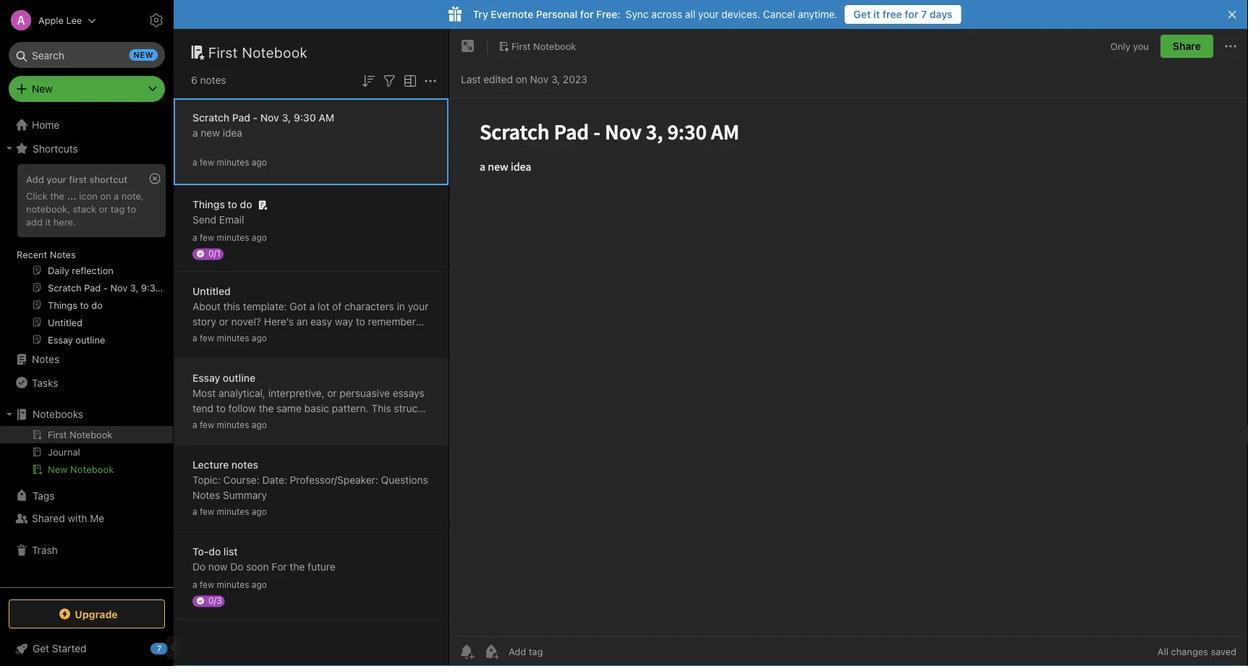 Task type: vqa. For each thing, say whether or not it's contained in the screenshot.
Slash commands field
no



Task type: describe. For each thing, give the bounding box(es) containing it.
1 vertical spatial do
[[209, 546, 221, 558]]

add inside group
[[26, 174, 44, 185]]

minutes for topic: course: date: professor/speaker: questions notes summary
[[217, 507, 249, 517]]

this
[[223, 301, 240, 313]]

on inside the icon on a note, notebook, stack or tag to add it here.
[[100, 190, 111, 201]]

a down story at the left top of the page
[[193, 333, 197, 343]]

upgrade button
[[9, 600, 165, 629]]

Note Editor text field
[[450, 98, 1249, 637]]

0 horizontal spatial more actions field
[[422, 71, 439, 90]]

most
[[208, 433, 232, 445]]

apple
[[38, 15, 64, 26]]

idea
[[223, 127, 242, 139]]

new inside search box
[[134, 50, 153, 60]]

0 horizontal spatial first notebook
[[208, 43, 308, 60]]

few for topic: course: date: professor/speaker: questions notes summary
[[200, 507, 214, 517]]

lot
[[318, 301, 330, 313]]

or inside most analytical, interpretive, or persuasive essays tend to follow the same basic pattern. this struc ture should help you formulate effective outlines for most ...
[[327, 388, 337, 400]]

first notebook button
[[494, 36, 582, 56]]

2 ago from the top
[[252, 233, 267, 243]]

persuasive
[[340, 388, 390, 400]]

of
[[332, 301, 342, 313]]

personal
[[536, 8, 578, 20]]

across
[[652, 8, 683, 20]]

... inside group
[[67, 190, 77, 201]]

add filters image
[[381, 72, 398, 90]]

few for about this template: got a lot of characters in your story or novel? here's an easy way to remember who's who. add details like age, relationship to your hero, ...
[[200, 333, 214, 343]]

list
[[224, 546, 238, 558]]

click the ...
[[26, 190, 77, 201]]

notebooks link
[[0, 403, 173, 426]]

questions
[[381, 475, 428, 486]]

... inside untitled about this template: got a lot of characters in your story or novel? here's an easy way to remember who's who. add details like age, relationship to your hero, ...
[[242, 346, 251, 358]]

novel?
[[231, 316, 261, 328]]

add a reminder image
[[458, 644, 476, 661]]

basic
[[304, 403, 329, 415]]

6 notes
[[191, 74, 226, 86]]

age,
[[321, 331, 341, 343]]

more actions image inside note window element
[[1223, 38, 1240, 55]]

6 ago from the top
[[252, 580, 267, 590]]

about
[[193, 301, 221, 313]]

apple lee
[[38, 15, 82, 26]]

a inside the icon on a note, notebook, stack or tag to add it here.
[[114, 190, 119, 201]]

new inside scratch pad - nov 3, 9:30 am a new idea
[[201, 127, 220, 139]]

2 few from the top
[[200, 233, 214, 243]]

hero,
[[216, 346, 240, 358]]

few for a new idea
[[200, 157, 214, 168]]

an
[[297, 316, 308, 328]]

here.
[[53, 216, 76, 227]]

3, for 9:30
[[282, 112, 291, 124]]

ture
[[193, 403, 423, 430]]

send email
[[193, 214, 244, 226]]

ago for most analytical, interpretive, or persuasive essays tend to follow the same basic pattern. this struc ture should help you formulate effective outlines for most ...
[[252, 420, 267, 430]]

a inside scratch pad - nov 3, 9:30 am a new idea
[[193, 127, 198, 139]]

6 minutes from the top
[[217, 580, 249, 590]]

6 few from the top
[[200, 580, 214, 590]]

notes inside "topic: course: date: professor/speaker: questions notes summary"
[[193, 490, 220, 502]]

nov for -
[[260, 112, 279, 124]]

expand note image
[[460, 38, 477, 55]]

try
[[473, 8, 488, 20]]

share
[[1173, 40, 1202, 52]]

6 a few minutes ago from the top
[[193, 580, 267, 590]]

notes inside group
[[50, 249, 76, 260]]

last
[[461, 73, 481, 85]]

you inside note window element
[[1134, 41, 1149, 52]]

who.
[[222, 331, 244, 343]]

shared with me link
[[0, 507, 173, 531]]

lecture notes
[[193, 459, 258, 471]]

notebook,
[[26, 203, 70, 214]]

minutes for most analytical, interpretive, or persuasive essays tend to follow the same basic pattern. this struc ture should help you formulate effective outlines for most ...
[[217, 420, 249, 430]]

all
[[685, 8, 696, 20]]

shortcuts
[[33, 142, 78, 154]]

new for new
[[32, 83, 53, 95]]

your down who's
[[193, 346, 213, 358]]

note window element
[[450, 29, 1249, 667]]

shortcut
[[90, 174, 128, 185]]

0 horizontal spatial first
[[208, 43, 238, 60]]

to inside the icon on a note, notebook, stack or tag to add it here.
[[127, 203, 136, 214]]

future
[[308, 561, 336, 573]]

tend
[[193, 403, 214, 415]]

get for get started
[[33, 643, 49, 655]]

note,
[[121, 190, 144, 201]]

stack
[[73, 203, 96, 214]]

ago for topic: course: date: professor/speaker: questions notes summary
[[252, 507, 267, 517]]

free:
[[597, 8, 621, 20]]

this
[[372, 403, 391, 415]]

only you
[[1111, 41, 1149, 52]]

remember
[[368, 316, 416, 328]]

2 minutes from the top
[[217, 233, 249, 243]]

topic:
[[193, 475, 221, 486]]

your up click the ...
[[46, 174, 66, 185]]

pad
[[232, 112, 250, 124]]

all changes saved
[[1158, 647, 1237, 658]]

scratch pad - nov 3, 9:30 am a new idea
[[193, 112, 335, 139]]

notes for 6 notes
[[200, 74, 226, 86]]

first
[[69, 174, 87, 185]]

am
[[319, 112, 335, 124]]

ago for a new idea
[[252, 157, 267, 168]]

home link
[[0, 114, 174, 137]]

evernote
[[491, 8, 534, 20]]

get it free for 7 days
[[854, 8, 953, 20]]

2 do from the left
[[230, 561, 244, 573]]

get for get it free for 7 days
[[854, 8, 871, 20]]

trash
[[32, 545, 58, 557]]

for inside most analytical, interpretive, or persuasive essays tend to follow the same basic pattern. this struc ture should help you formulate effective outlines for most ...
[[193, 433, 206, 445]]

here's
[[264, 316, 294, 328]]

like
[[302, 331, 318, 343]]

untitled about this template: got a lot of characters in your story or novel? here's an easy way to remember who's who. add details like age, relationship to your hero, ...
[[193, 286, 429, 358]]

easy
[[311, 316, 332, 328]]

course:
[[223, 475, 260, 486]]

to right way
[[356, 316, 365, 328]]

add
[[26, 216, 43, 227]]

struc
[[394, 403, 423, 415]]

email
[[219, 214, 244, 226]]

Add tag field
[[507, 646, 616, 658]]

changes
[[1172, 647, 1209, 658]]

notebook for new notebook button
[[70, 464, 114, 475]]

get it free for 7 days button
[[845, 5, 962, 24]]

devices.
[[722, 8, 761, 20]]

trash link
[[0, 539, 173, 562]]

minutes for about this template: got a lot of characters in your story or novel? here's an easy way to remember who's who. add details like age, relationship to your hero, ...
[[217, 333, 249, 343]]

add tag image
[[483, 644, 500, 661]]

template:
[[243, 301, 287, 313]]

expand notebooks image
[[4, 409, 15, 421]]

notes link
[[0, 348, 173, 371]]

notebook for first notebook button
[[534, 41, 576, 51]]

0/1
[[208, 249, 221, 259]]

a inside untitled about this template: got a lot of characters in your story or novel? here's an easy way to remember who's who. add details like age, relationship to your hero, ...
[[310, 301, 315, 313]]

6
[[191, 74, 197, 86]]

in
[[397, 301, 405, 313]]



Task type: locate. For each thing, give the bounding box(es) containing it.
0 horizontal spatial or
[[99, 203, 108, 214]]

for
[[272, 561, 287, 573]]

0 vertical spatial get
[[854, 8, 871, 20]]

0 horizontal spatial notebook
[[70, 464, 114, 475]]

notes for lecture notes
[[232, 459, 258, 471]]

group
[[0, 160, 173, 354]]

anytime.
[[798, 8, 838, 20]]

for for free:
[[580, 8, 594, 20]]

ago down things to do
[[252, 233, 267, 243]]

first notebook inside button
[[512, 41, 576, 51]]

0 horizontal spatial add
[[26, 174, 44, 185]]

outlines
[[381, 418, 418, 430]]

notes down topic:
[[193, 490, 220, 502]]

1 vertical spatial more actions image
[[422, 72, 439, 90]]

the up help
[[259, 403, 274, 415]]

got
[[290, 301, 307, 313]]

do up now
[[209, 546, 221, 558]]

more actions image
[[1223, 38, 1240, 55], [422, 72, 439, 90]]

0 horizontal spatial it
[[45, 216, 51, 227]]

2 a few minutes ago from the top
[[193, 233, 267, 243]]

do down to-
[[193, 561, 206, 573]]

4 a few minutes ago from the top
[[193, 420, 267, 430]]

get started
[[33, 643, 87, 655]]

ago for about this template: got a lot of characters in your story or novel? here's an easy way to remember who's who. add details like age, relationship to your hero, ...
[[252, 333, 267, 343]]

1 horizontal spatial for
[[580, 8, 594, 20]]

for for 7
[[905, 8, 919, 20]]

few up 0/3
[[200, 580, 214, 590]]

topic: course: date: professor/speaker: questions notes summary
[[193, 475, 428, 502]]

cell
[[0, 426, 173, 444]]

0 horizontal spatial do
[[193, 561, 206, 573]]

notebook up tags button
[[70, 464, 114, 475]]

minutes for a new idea
[[217, 157, 249, 168]]

1 horizontal spatial 3,
[[552, 73, 560, 85]]

a down scratch
[[193, 127, 198, 139]]

1 horizontal spatial do
[[230, 561, 244, 573]]

0 horizontal spatial 3,
[[282, 112, 291, 124]]

1 vertical spatial more actions field
[[422, 71, 439, 90]]

1 a few minutes ago from the top
[[193, 157, 267, 168]]

1 horizontal spatial notebook
[[242, 43, 308, 60]]

shared
[[32, 513, 65, 525]]

follow
[[229, 403, 256, 415]]

same
[[277, 403, 302, 415]]

most analytical, interpretive, or persuasive essays tend to follow the same basic pattern. this struc ture should help you formulate effective outlines for most ...
[[193, 388, 425, 445]]

0 vertical spatial the
[[50, 190, 64, 201]]

on down shortcut
[[100, 190, 111, 201]]

1 horizontal spatial on
[[516, 73, 528, 85]]

shortcuts button
[[0, 137, 173, 160]]

0 horizontal spatial notes
[[200, 74, 226, 86]]

more actions image right view options field
[[422, 72, 439, 90]]

a few minutes ago for a new idea
[[193, 157, 267, 168]]

0 horizontal spatial nov
[[260, 112, 279, 124]]

3, inside scratch pad - nov 3, 9:30 am a new idea
[[282, 112, 291, 124]]

0 horizontal spatial for
[[193, 433, 206, 445]]

a up things
[[193, 157, 197, 168]]

it inside the icon on a note, notebook, stack or tag to add it here.
[[45, 216, 51, 227]]

0/3
[[208, 596, 222, 606]]

3 a few minutes ago from the top
[[193, 333, 267, 343]]

nov down first notebook button
[[530, 73, 549, 85]]

0 vertical spatial ...
[[67, 190, 77, 201]]

to down 'note,'
[[127, 203, 136, 214]]

1 vertical spatial notes
[[32, 354, 60, 366]]

to up should
[[216, 403, 226, 415]]

... down should
[[234, 433, 243, 445]]

1 ago from the top
[[252, 157, 267, 168]]

tree containing home
[[0, 114, 174, 587]]

all
[[1158, 647, 1169, 658]]

3, left 2023
[[552, 73, 560, 85]]

0 vertical spatial you
[[1134, 41, 1149, 52]]

3, for 2023
[[552, 73, 560, 85]]

minutes down follow
[[217, 420, 249, 430]]

0 vertical spatial more actions image
[[1223, 38, 1240, 55]]

1 horizontal spatial notes
[[232, 459, 258, 471]]

notebook down personal
[[534, 41, 576, 51]]

do
[[240, 199, 252, 211], [209, 546, 221, 558]]

a down topic:
[[193, 507, 197, 517]]

a up tag
[[114, 190, 119, 201]]

get inside button
[[854, 8, 871, 20]]

Sort options field
[[360, 71, 377, 90]]

1 vertical spatial or
[[219, 316, 229, 328]]

click to collapse image
[[168, 640, 179, 657]]

for
[[580, 8, 594, 20], [905, 8, 919, 20], [193, 433, 206, 445]]

1 horizontal spatial more actions image
[[1223, 38, 1240, 55]]

notebook up -
[[242, 43, 308, 60]]

to inside most analytical, interpretive, or persuasive essays tend to follow the same basic pattern. this struc ture should help you formulate effective outlines for most ...
[[216, 403, 226, 415]]

0 vertical spatial more actions field
[[1223, 35, 1240, 58]]

notebooks
[[33, 409, 83, 421]]

most
[[193, 388, 216, 400]]

new inside popup button
[[32, 83, 53, 95]]

1 horizontal spatial you
[[1134, 41, 1149, 52]]

new
[[134, 50, 153, 60], [201, 127, 220, 139]]

group containing add your first shortcut
[[0, 160, 173, 354]]

0 vertical spatial notes
[[50, 249, 76, 260]]

few down story at the left top of the page
[[200, 333, 214, 343]]

0 vertical spatial new
[[32, 83, 53, 95]]

a few minutes ago down email
[[193, 233, 267, 243]]

to-
[[193, 546, 209, 558]]

1 vertical spatial new
[[48, 464, 68, 475]]

1 horizontal spatial new
[[201, 127, 220, 139]]

icon
[[79, 190, 98, 201]]

settings image
[[148, 12, 165, 29]]

new button
[[9, 76, 165, 102]]

0 horizontal spatial do
[[209, 546, 221, 558]]

who's
[[193, 331, 219, 343]]

1 vertical spatial nov
[[260, 112, 279, 124]]

few up 0/1
[[200, 233, 214, 243]]

1 vertical spatial 3,
[[282, 112, 291, 124]]

your
[[698, 8, 719, 20], [46, 174, 66, 185], [408, 301, 429, 313], [193, 346, 213, 358]]

1 horizontal spatial first
[[512, 41, 531, 51]]

free
[[883, 8, 903, 20]]

... inside most analytical, interpretive, or persuasive essays tend to follow the same basic pattern. this struc ture should help you formulate effective outlines for most ...
[[234, 433, 243, 445]]

formulate
[[290, 418, 335, 430]]

new for new notebook
[[48, 464, 68, 475]]

you down "same"
[[271, 418, 288, 430]]

a few minutes ago down summary
[[193, 507, 267, 517]]

do now do soon for the future
[[193, 561, 336, 573]]

1 horizontal spatial do
[[240, 199, 252, 211]]

few for most analytical, interpretive, or persuasive essays tend to follow the same basic pattern. this struc ture should help you formulate effective outlines for most ...
[[200, 420, 214, 430]]

things
[[193, 199, 225, 211]]

1 horizontal spatial first notebook
[[512, 41, 576, 51]]

it left free at the top right of page
[[874, 8, 880, 20]]

minutes down now
[[217, 580, 249, 590]]

recent notes
[[17, 249, 76, 260]]

first inside button
[[512, 41, 531, 51]]

you right only
[[1134, 41, 1149, 52]]

a down to-
[[193, 580, 197, 590]]

with
[[68, 513, 87, 525]]

1 vertical spatial on
[[100, 190, 111, 201]]

minutes down email
[[217, 233, 249, 243]]

0 horizontal spatial on
[[100, 190, 111, 201]]

a few minutes ago up "hero,"
[[193, 333, 267, 343]]

notes right recent
[[50, 249, 76, 260]]

send
[[193, 214, 217, 226]]

add up click
[[26, 174, 44, 185]]

a few minutes ago down idea
[[193, 157, 267, 168]]

7 left click to collapse icon
[[157, 645, 162, 654]]

few down topic:
[[200, 507, 214, 517]]

summary
[[223, 490, 267, 502]]

0 horizontal spatial get
[[33, 643, 49, 655]]

3,
[[552, 73, 560, 85], [282, 112, 291, 124]]

ago down soon
[[252, 580, 267, 590]]

only
[[1111, 41, 1131, 52]]

characters
[[345, 301, 394, 313]]

Help and Learning task checklist field
[[0, 638, 174, 661]]

saved
[[1211, 647, 1237, 658]]

tag
[[111, 203, 125, 214]]

to up email
[[228, 199, 237, 211]]

1 minutes from the top
[[217, 157, 249, 168]]

More actions field
[[1223, 35, 1240, 58], [422, 71, 439, 90]]

Account field
[[0, 6, 96, 35]]

add inside untitled about this template: got a lot of characters in your story or novel? here's an easy way to remember who's who. add details like age, relationship to your hero, ...
[[247, 331, 266, 343]]

share button
[[1161, 35, 1214, 58]]

for right free at the top right of page
[[905, 8, 919, 20]]

1 few from the top
[[200, 157, 214, 168]]

more actions field right view options field
[[422, 71, 439, 90]]

the up notebook,
[[50, 190, 64, 201]]

new search field
[[19, 42, 158, 68]]

a down tend
[[193, 420, 197, 430]]

more actions field right "share" button
[[1223, 35, 1240, 58]]

or inside untitled about this template: got a lot of characters in your story or novel? here's an easy way to remember who's who. add details like age, relationship to your hero, ...
[[219, 316, 229, 328]]

you inside most analytical, interpretive, or persuasive essays tend to follow the same basic pattern. this struc ture should help you formulate effective outlines for most ...
[[271, 418, 288, 430]]

0 vertical spatial 3,
[[552, 73, 560, 85]]

View options field
[[398, 71, 419, 90]]

4 few from the top
[[200, 420, 214, 430]]

minutes down summary
[[217, 507, 249, 517]]

2 horizontal spatial or
[[327, 388, 337, 400]]

it
[[874, 8, 880, 20], [45, 216, 51, 227]]

new notebook group
[[0, 426, 173, 484]]

0 vertical spatial add
[[26, 174, 44, 185]]

minutes up "hero,"
[[217, 333, 249, 343]]

it inside button
[[874, 8, 880, 20]]

do down list at the bottom
[[230, 561, 244, 573]]

3 minutes from the top
[[217, 333, 249, 343]]

2 horizontal spatial notebook
[[534, 41, 576, 51]]

1 horizontal spatial get
[[854, 8, 871, 20]]

5 minutes from the top
[[217, 507, 249, 517]]

2 horizontal spatial for
[[905, 8, 919, 20]]

notes right 6
[[200, 74, 226, 86]]

0 horizontal spatial you
[[271, 418, 288, 430]]

4 ago from the top
[[252, 420, 267, 430]]

4 minutes from the top
[[217, 420, 249, 430]]

3, inside note window element
[[552, 73, 560, 85]]

new down settings icon
[[134, 50, 153, 60]]

7 inside help and learning task checklist field
[[157, 645, 162, 654]]

ago down follow
[[252, 420, 267, 430]]

get left free at the top right of page
[[854, 8, 871, 20]]

upgrade
[[75, 609, 118, 621]]

2 vertical spatial ...
[[234, 433, 243, 445]]

a few minutes ago up most
[[193, 420, 267, 430]]

your right in at the top of page
[[408, 301, 429, 313]]

Search text field
[[19, 42, 155, 68]]

0 vertical spatial it
[[874, 8, 880, 20]]

0 horizontal spatial more actions image
[[422, 72, 439, 90]]

2 horizontal spatial the
[[290, 561, 305, 573]]

1 horizontal spatial or
[[219, 316, 229, 328]]

recent
[[17, 249, 47, 260]]

nov inside note window element
[[530, 73, 549, 85]]

few down tend
[[200, 420, 214, 430]]

1 vertical spatial it
[[45, 216, 51, 227]]

9:30
[[294, 112, 316, 124]]

ago down novel? at the top of the page
[[252, 333, 267, 343]]

a left lot
[[310, 301, 315, 313]]

icon on a note, notebook, stack or tag to add it here.
[[26, 190, 144, 227]]

new notebook button
[[0, 461, 173, 478]]

get inside help and learning task checklist field
[[33, 643, 49, 655]]

7 left days
[[922, 8, 927, 20]]

0 vertical spatial on
[[516, 73, 528, 85]]

get
[[854, 8, 871, 20], [33, 643, 49, 655]]

pattern.
[[332, 403, 369, 415]]

7
[[922, 8, 927, 20], [157, 645, 162, 654]]

2 vertical spatial or
[[327, 388, 337, 400]]

1 vertical spatial the
[[259, 403, 274, 415]]

5 a few minutes ago from the top
[[193, 507, 267, 517]]

add down novel? at the top of the page
[[247, 331, 266, 343]]

3, left 9:30
[[282, 112, 291, 124]]

new notebook
[[48, 464, 114, 475]]

you
[[1134, 41, 1149, 52], [271, 418, 288, 430]]

a few minutes ago for most analytical, interpretive, or persuasive essays tend to follow the same basic pattern. this struc ture should help you formulate effective outlines for most ...
[[193, 420, 267, 430]]

1 horizontal spatial 7
[[922, 8, 927, 20]]

notebook inside button
[[534, 41, 576, 51]]

3 few from the top
[[200, 333, 214, 343]]

1 vertical spatial new
[[201, 127, 220, 139]]

nov inside scratch pad - nov 3, 9:30 am a new idea
[[260, 112, 279, 124]]

1 do from the left
[[193, 561, 206, 573]]

3 ago from the top
[[252, 333, 267, 343]]

more actions image right "share" button
[[1223, 38, 1240, 55]]

Add filters field
[[381, 71, 398, 90]]

0 vertical spatial do
[[240, 199, 252, 211]]

0 horizontal spatial new
[[134, 50, 153, 60]]

help
[[248, 418, 268, 430]]

0 vertical spatial new
[[134, 50, 153, 60]]

first down evernote
[[512, 41, 531, 51]]

a few minutes ago down now
[[193, 580, 267, 590]]

soon
[[246, 561, 269, 573]]

a few minutes ago for topic: course: date: professor/speaker: questions notes summary
[[193, 507, 267, 517]]

essays
[[393, 388, 425, 400]]

a
[[193, 127, 198, 139], [193, 157, 197, 168], [114, 190, 119, 201], [193, 233, 197, 243], [310, 301, 315, 313], [193, 333, 197, 343], [193, 420, 197, 430], [193, 507, 197, 517], [193, 580, 197, 590]]

ago
[[252, 157, 267, 168], [252, 233, 267, 243], [252, 333, 267, 343], [252, 420, 267, 430], [252, 507, 267, 517], [252, 580, 267, 590]]

a few minutes ago for about this template: got a lot of characters in your story or novel? here's an easy way to remember who's who. add details like age, relationship to your hero, ...
[[193, 333, 267, 343]]

to-do list
[[193, 546, 238, 558]]

the inside most analytical, interpretive, or persuasive essays tend to follow the same basic pattern. this struc ture should help you formulate effective outlines for most ...
[[259, 403, 274, 415]]

new
[[32, 83, 53, 95], [48, 464, 68, 475]]

2 vertical spatial the
[[290, 561, 305, 573]]

last edited on nov 3, 2023
[[461, 73, 588, 85]]

on inside note window element
[[516, 73, 528, 85]]

1 vertical spatial you
[[271, 418, 288, 430]]

1 vertical spatial 7
[[157, 645, 162, 654]]

notes up tasks
[[32, 354, 60, 366]]

or inside the icon on a note, notebook, stack or tag to add it here.
[[99, 203, 108, 214]]

2023
[[563, 73, 588, 85]]

0 horizontal spatial the
[[50, 190, 64, 201]]

7 inside button
[[922, 8, 927, 20]]

lee
[[66, 15, 82, 26]]

story
[[193, 316, 216, 328]]

0 vertical spatial or
[[99, 203, 108, 214]]

... right "hero,"
[[242, 346, 251, 358]]

notebook inside button
[[70, 464, 114, 475]]

1 horizontal spatial more actions field
[[1223, 35, 1240, 58]]

for left "free:" at the top left of the page
[[580, 8, 594, 20]]

first notebook up 6 notes
[[208, 43, 308, 60]]

0 vertical spatial 7
[[922, 8, 927, 20]]

or down 'this'
[[219, 316, 229, 328]]

days
[[930, 8, 953, 20]]

it down notebook,
[[45, 216, 51, 227]]

or left tag
[[99, 203, 108, 214]]

5 few from the top
[[200, 507, 214, 517]]

... left icon
[[67, 190, 77, 201]]

minutes down idea
[[217, 157, 249, 168]]

click
[[26, 190, 48, 201]]

on right edited
[[516, 73, 528, 85]]

1 vertical spatial add
[[247, 331, 266, 343]]

ago down scratch pad - nov 3, 9:30 am a new idea
[[252, 157, 267, 168]]

way
[[335, 316, 353, 328]]

lecture
[[193, 459, 229, 471]]

outline
[[223, 372, 256, 384]]

now
[[208, 561, 228, 573]]

first notebook down personal
[[512, 41, 576, 51]]

1 horizontal spatial add
[[247, 331, 266, 343]]

ago down summary
[[252, 507, 267, 517]]

new up home
[[32, 83, 53, 95]]

new up tags
[[48, 464, 68, 475]]

1 horizontal spatial it
[[874, 8, 880, 20]]

nov
[[530, 73, 549, 85], [260, 112, 279, 124]]

for left most
[[193, 433, 206, 445]]

1 horizontal spatial the
[[259, 403, 274, 415]]

0 vertical spatial notes
[[200, 74, 226, 86]]

do up email
[[240, 199, 252, 211]]

2 vertical spatial notes
[[193, 490, 220, 502]]

to down 'remember'
[[401, 331, 410, 343]]

first up 6 notes
[[208, 43, 238, 60]]

the right for
[[290, 561, 305, 573]]

1 vertical spatial get
[[33, 643, 49, 655]]

nov right -
[[260, 112, 279, 124]]

interpretive,
[[268, 388, 325, 400]]

notes up course:
[[232, 459, 258, 471]]

1 horizontal spatial nov
[[530, 73, 549, 85]]

add your first shortcut
[[26, 174, 128, 185]]

0 vertical spatial nov
[[530, 73, 549, 85]]

1 vertical spatial notes
[[232, 459, 258, 471]]

new inside button
[[48, 464, 68, 475]]

few up things
[[200, 157, 214, 168]]

nov for on
[[530, 73, 549, 85]]

or up basic at the bottom of the page
[[327, 388, 337, 400]]

tasks
[[32, 377, 58, 389]]

0 horizontal spatial 7
[[157, 645, 162, 654]]

for inside button
[[905, 8, 919, 20]]

get left started
[[33, 643, 49, 655]]

new down scratch
[[201, 127, 220, 139]]

a down send
[[193, 233, 197, 243]]

tree
[[0, 114, 174, 587]]

your right all
[[698, 8, 719, 20]]

5 ago from the top
[[252, 507, 267, 517]]

1 vertical spatial ...
[[242, 346, 251, 358]]



